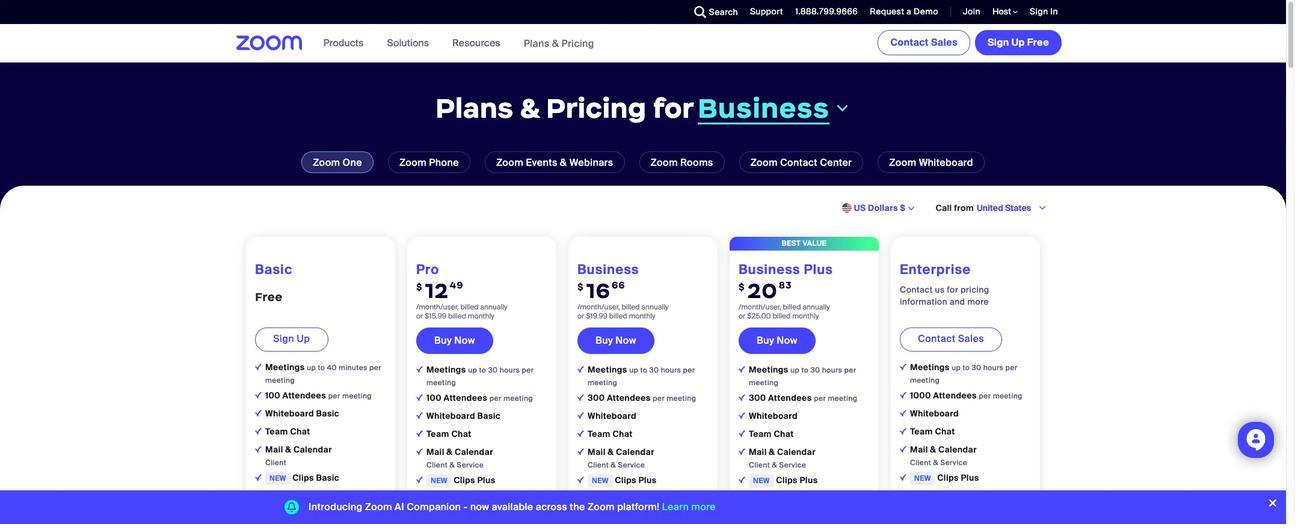 Task type: locate. For each thing, give the bounding box(es) containing it.
monthly
[[468, 311, 494, 321], [629, 311, 656, 321], [792, 311, 819, 321]]

contact sales
[[891, 36, 958, 49], [918, 333, 984, 345]]

new notes
[[269, 491, 317, 502], [914, 491, 962, 502], [431, 493, 479, 504], [592, 493, 640, 504], [753, 493, 801, 504]]

notes
[[293, 491, 317, 502], [937, 491, 962, 502], [454, 493, 479, 504], [615, 493, 640, 504], [776, 493, 801, 504]]

0 vertical spatial for
[[653, 91, 694, 126]]

20
[[748, 278, 778, 304]]

or left the $15.99
[[416, 311, 423, 321]]

0 horizontal spatial up
[[297, 333, 310, 345]]

1 vertical spatial up
[[297, 333, 310, 345]]

to for enterprise
[[963, 363, 970, 373]]

3 /month/user, from the left
[[739, 303, 781, 312]]

1 vertical spatial contact sales
[[918, 333, 984, 345]]

1 horizontal spatial now
[[616, 334, 636, 347]]

zoom left phone at the left top
[[399, 156, 427, 169]]

join
[[963, 6, 981, 17]]

1 300 attendees per meeting from the left
[[588, 393, 696, 404]]

best value
[[782, 239, 827, 248]]

clips for pro
[[454, 475, 475, 486]]

pricing for plans & pricing for
[[546, 91, 646, 126]]

now down "/month/user, billed annually or $15.99 billed monthly"
[[454, 334, 475, 347]]

free down sign in
[[1027, 36, 1049, 49]]

buy now
[[434, 334, 475, 347], [596, 334, 636, 347], [757, 334, 798, 347]]

up up 1000 attendees per meeting
[[952, 363, 961, 373]]

up for basic
[[307, 363, 316, 373]]

1 horizontal spatial up
[[1012, 36, 1025, 49]]

contact down a
[[891, 36, 929, 49]]

buy now link down the /month/user, billed annually or $19.99 billed monthly
[[577, 328, 654, 354]]

or left $19.99
[[577, 311, 584, 321]]

billed
[[460, 303, 479, 312], [622, 303, 640, 312], [783, 303, 801, 312], [448, 311, 466, 321], [609, 311, 627, 321], [773, 311, 791, 321]]

30 for pro
[[488, 366, 498, 375]]

include image for pro
[[416, 366, 423, 373]]

$ left 20
[[739, 281, 745, 293]]

buy
[[434, 334, 452, 347], [596, 334, 613, 347], [757, 334, 774, 347]]

2 horizontal spatial annually
[[803, 303, 830, 312]]

buy now link down "/month/user, billed annually or $15.99 billed monthly"
[[416, 328, 493, 354]]

& inside the mail & calendar client
[[285, 444, 291, 455]]

1 monthly from the left
[[468, 311, 494, 321]]

sign inside button
[[988, 36, 1009, 49]]

$ left 12
[[416, 281, 423, 293]]

zoom
[[313, 156, 340, 169], [399, 156, 427, 169], [496, 156, 523, 169], [651, 156, 678, 169], [751, 156, 778, 169], [889, 156, 916, 169], [365, 501, 392, 514], [588, 501, 615, 514]]

$ left show options icon
[[900, 203, 906, 214]]

up down '/month/user, billed annually or $25.00 billed monthly'
[[791, 366, 800, 375]]

available
[[492, 501, 533, 514]]

3 annually from the left
[[803, 303, 830, 312]]

1 vertical spatial more
[[691, 501, 716, 514]]

2 horizontal spatial or
[[739, 311, 746, 321]]

0 horizontal spatial 300 attendees per meeting
[[588, 393, 696, 404]]

now down the /month/user, billed annually or $19.99 billed monthly
[[616, 334, 636, 347]]

1 horizontal spatial annually
[[641, 303, 669, 312]]

1 vertical spatial pricing
[[546, 91, 646, 126]]

buy for 16
[[596, 334, 613, 347]]

1 buy from the left
[[434, 334, 452, 347]]

1 horizontal spatial buy now link
[[577, 328, 654, 354]]

new clips plus for enterprise
[[914, 473, 979, 484]]

mail & calendar client & service for enterprise
[[910, 444, 977, 468]]

sales down and
[[958, 333, 984, 345]]

service
[[940, 458, 967, 468], [457, 461, 484, 470], [618, 461, 645, 470], [779, 461, 806, 470]]

1 /month/user, from the left
[[416, 303, 459, 312]]

monthly right $19.99
[[629, 311, 656, 321]]

monthly for 49
[[468, 311, 494, 321]]

hours
[[983, 363, 1004, 373], [500, 366, 520, 375], [661, 366, 681, 375], [822, 366, 842, 375]]

2 now from the left
[[616, 334, 636, 347]]

/month/user, down 49
[[416, 303, 459, 312]]

contact sales link
[[878, 30, 970, 55], [900, 328, 1002, 352]]

0 horizontal spatial monthly
[[468, 311, 494, 321]]

service for enterprise
[[940, 458, 967, 468]]

or inside '/month/user, billed annually or $25.00 billed monthly'
[[739, 311, 746, 321]]

$19.99
[[586, 311, 608, 321]]

search
[[709, 7, 738, 17]]

0 horizontal spatial ai
[[395, 501, 404, 514]]

plans & pricing link
[[524, 37, 594, 50], [524, 37, 594, 50]]

3 buy from the left
[[757, 334, 774, 347]]

now for 16
[[616, 334, 636, 347]]

1 horizontal spatial sign
[[988, 36, 1009, 49]]

sales down demo
[[931, 36, 958, 49]]

1 horizontal spatial 100 attendees per meeting
[[426, 393, 533, 404]]

1 buy now from the left
[[434, 334, 475, 347]]

for inside enterprise contact us for pricing information and more
[[947, 284, 958, 295]]

1 vertical spatial sign
[[988, 36, 1009, 49]]

support link
[[741, 0, 786, 24], [750, 6, 783, 17]]

to inside "up to 40 minutes per meeting"
[[318, 363, 325, 373]]

billed right $19.99
[[609, 311, 627, 321]]

pricing inside product information navigation
[[562, 37, 594, 50]]

tabs of zoom services tab list
[[18, 152, 1268, 173]]

buy down $19.99
[[596, 334, 613, 347]]

buy now link for 16
[[577, 328, 654, 354]]

sign in
[[1030, 6, 1058, 17]]

zoom down business dropdown button
[[751, 156, 778, 169]]

more down pricing
[[967, 296, 989, 307]]

0 horizontal spatial 300
[[588, 393, 605, 404]]

clips for business
[[615, 475, 636, 486]]

1 buy now link from the left
[[416, 328, 493, 354]]

now down '/month/user, billed annually or $25.00 billed monthly'
[[777, 334, 798, 347]]

meetings
[[265, 362, 307, 373], [910, 362, 952, 373], [426, 364, 468, 375], [588, 364, 629, 375], [749, 364, 791, 375]]

buy down the $15.99
[[434, 334, 452, 347]]

free inside main content
[[255, 290, 283, 304]]

per inside 1000 attendees per meeting
[[979, 392, 991, 401]]

2 /month/user, from the left
[[577, 303, 620, 312]]

annually inside the /month/user, billed annually or $19.99 billed monthly
[[641, 303, 669, 312]]

contact sales down and
[[918, 333, 984, 345]]

0 horizontal spatial free
[[255, 290, 283, 304]]

1 horizontal spatial 100
[[426, 393, 442, 404]]

mail for business
[[588, 447, 606, 458]]

or
[[416, 311, 423, 321], [577, 311, 584, 321], [739, 311, 746, 321]]

/month/user, down 66 on the bottom left
[[577, 303, 620, 312]]

sign for sign up free
[[988, 36, 1009, 49]]

plus for pro
[[477, 475, 495, 486]]

zoom left "events"
[[496, 156, 523, 169]]

1.888.799.9666
[[795, 6, 858, 17]]

2 horizontal spatial buy now link
[[739, 328, 816, 354]]

3 buy now link from the left
[[739, 328, 816, 354]]

up inside "up to 40 minutes per meeting"
[[307, 363, 316, 373]]

0 vertical spatial sales
[[931, 36, 958, 49]]

sign in link
[[1021, 0, 1064, 24], [1030, 6, 1058, 17]]

pricing for plans & pricing
[[562, 37, 594, 50]]

ai
[[395, 501, 404, 514], [454, 511, 462, 522], [615, 511, 624, 522]]

300
[[588, 393, 605, 404], [749, 393, 766, 404]]

to for business
[[640, 366, 647, 375]]

2 buy from the left
[[596, 334, 613, 347]]

1 horizontal spatial ai
[[454, 511, 462, 522]]

now
[[454, 334, 475, 347], [616, 334, 636, 347], [777, 334, 798, 347]]

team for business
[[588, 429, 610, 440]]

billed down 83
[[783, 303, 801, 312]]

annually inside '/month/user, billed annually or $25.00 billed monthly'
[[803, 303, 830, 312]]

annually right the $15.99
[[480, 303, 507, 312]]

0 horizontal spatial plans
[[436, 91, 513, 126]]

0 vertical spatial pricing
[[562, 37, 594, 50]]

service for pro
[[457, 461, 484, 470]]

search button
[[685, 0, 741, 24]]

0 horizontal spatial now
[[454, 334, 475, 347]]

business inside business plus $ 20 83
[[739, 261, 800, 278]]

0 horizontal spatial or
[[416, 311, 423, 321]]

meetings right include image
[[910, 362, 952, 373]]

contact sales inside main content
[[918, 333, 984, 345]]

buy now link
[[416, 328, 493, 354], [577, 328, 654, 354], [739, 328, 816, 354]]

us
[[935, 284, 945, 295]]

ok image
[[255, 392, 262, 399], [416, 395, 423, 401], [739, 395, 745, 401], [255, 410, 262, 417], [900, 410, 907, 417], [577, 413, 584, 419], [900, 428, 907, 435], [577, 431, 584, 437], [739, 431, 745, 437], [255, 446, 262, 453], [900, 446, 907, 453], [416, 449, 423, 455], [577, 449, 584, 455], [739, 449, 745, 455], [255, 475, 262, 481], [900, 475, 907, 481], [416, 477, 423, 484], [900, 493, 907, 499], [416, 513, 423, 520], [577, 513, 584, 520]]

pro
[[416, 261, 439, 278]]

calendar inside the mail & calendar client
[[294, 444, 332, 455]]

clips for basic
[[293, 473, 314, 484]]

sign inside main content
[[273, 333, 294, 345]]

Country/Region text field
[[976, 202, 1037, 214]]

0 horizontal spatial /month/user,
[[416, 303, 459, 312]]

1 horizontal spatial buy
[[596, 334, 613, 347]]

2 vertical spatial sign
[[273, 333, 294, 345]]

contact up the information
[[900, 284, 933, 295]]

2 or from the left
[[577, 311, 584, 321]]

for up 'zoom rooms'
[[653, 91, 694, 126]]

contact sales inside meetings navigation
[[891, 36, 958, 49]]

zoom phone
[[399, 156, 459, 169]]

or for 20
[[739, 311, 746, 321]]

a
[[907, 6, 912, 17]]

up down host dropdown button
[[1012, 36, 1025, 49]]

/month/user, inside "/month/user, billed annually or $15.99 billed monthly"
[[416, 303, 459, 312]]

us dollars $
[[854, 203, 906, 214]]

mail for pro
[[426, 447, 444, 458]]

zoom for zoom contact center
[[751, 156, 778, 169]]

client for enterprise
[[910, 458, 931, 468]]

1 vertical spatial for
[[947, 284, 958, 295]]

contact sales link down demo
[[878, 30, 970, 55]]

buy now down the /month/user, billed annually or $19.99 billed monthly
[[596, 334, 636, 347]]

team chat for basic
[[265, 426, 310, 437]]

sales inside meetings navigation
[[931, 36, 958, 49]]

12
[[425, 278, 449, 304]]

0 horizontal spatial annually
[[480, 303, 507, 312]]

1 horizontal spatial free
[[1027, 36, 1049, 49]]

mail inside the mail & calendar client
[[265, 444, 283, 455]]

-
[[463, 501, 468, 514]]

monthly right the $15.99
[[468, 311, 494, 321]]

1 horizontal spatial /month/user,
[[577, 303, 620, 312]]

3 buy now from the left
[[757, 334, 798, 347]]

30 for business
[[649, 366, 659, 375]]

& inside tabs of zoom services tab list
[[560, 156, 567, 169]]

1 horizontal spatial buy now
[[596, 334, 636, 347]]

request a demo link
[[861, 0, 941, 24], [870, 6, 938, 17]]

team
[[265, 426, 288, 437], [910, 426, 933, 437], [426, 429, 449, 440], [588, 429, 610, 440], [749, 429, 772, 440]]

monthly down business plus $ 20 83
[[792, 311, 819, 321]]

or inside "/month/user, billed annually or $15.99 billed monthly"
[[416, 311, 423, 321]]

include image
[[255, 364, 262, 370], [416, 366, 423, 373], [577, 366, 584, 373], [739, 366, 745, 373]]

1 new ai companion from the left
[[431, 511, 515, 522]]

more right learn
[[691, 501, 716, 514]]

annually right business $ 16 66 on the left of page
[[641, 303, 669, 312]]

client inside the mail & calendar client
[[265, 458, 286, 468]]

/month/user, down 83
[[739, 303, 781, 312]]

chat for enterprise
[[935, 426, 955, 437]]

annually inside "/month/user, billed annually or $15.99 billed monthly"
[[480, 303, 507, 312]]

client
[[265, 458, 286, 468], [910, 458, 931, 468], [426, 461, 448, 470], [588, 461, 609, 470], [749, 461, 770, 470]]

contact left center
[[780, 156, 817, 169]]

sign up "up to 40 minutes per meeting"
[[273, 333, 294, 345]]

/month/user, for 16
[[577, 303, 620, 312]]

2 horizontal spatial buy now
[[757, 334, 798, 347]]

contact inside tabs of zoom services tab list
[[780, 156, 817, 169]]

sales inside main content
[[958, 333, 984, 345]]

up left 40
[[307, 363, 316, 373]]

zoom left rooms
[[651, 156, 678, 169]]

1 horizontal spatial plans
[[524, 37, 550, 50]]

meetings down sign up link
[[265, 362, 307, 373]]

$ inside pro $ 12 49
[[416, 281, 423, 293]]

1 vertical spatial plans
[[436, 91, 513, 126]]

1 now from the left
[[454, 334, 475, 347]]

0 horizontal spatial whiteboard basic
[[265, 408, 339, 419]]

contact sales link down and
[[900, 328, 1002, 352]]

2 buy now from the left
[[596, 334, 636, 347]]

new clips plus for pro
[[431, 475, 495, 486]]

contact sales down demo
[[891, 36, 958, 49]]

new ai companion for 12
[[431, 511, 515, 522]]

0 vertical spatial contact sales link
[[878, 30, 970, 55]]

include image for basic
[[255, 364, 262, 370]]

minutes
[[339, 363, 367, 373]]

2 horizontal spatial /month/user,
[[739, 303, 781, 312]]

2 horizontal spatial ai
[[615, 511, 624, 522]]

request
[[870, 6, 904, 17]]

attendees for enterprise
[[933, 390, 977, 401]]

1 horizontal spatial whiteboard basic
[[426, 411, 501, 422]]

new
[[269, 474, 286, 484], [914, 474, 931, 484], [431, 476, 447, 486], [592, 476, 609, 486], [753, 476, 770, 486], [269, 492, 286, 502], [914, 492, 931, 502], [431, 494, 447, 504], [592, 494, 609, 504], [753, 494, 770, 504], [431, 512, 447, 522], [592, 512, 609, 522]]

annually for 49
[[480, 303, 507, 312]]

ok image
[[900, 392, 907, 399], [577, 395, 584, 401], [416, 413, 423, 419], [739, 413, 745, 419], [255, 428, 262, 435], [416, 431, 423, 437], [577, 477, 584, 484], [739, 477, 745, 484], [255, 493, 262, 499], [416, 495, 423, 502], [577, 495, 584, 502], [739, 495, 745, 502]]

for right the us
[[947, 284, 958, 295]]

$ left 16
[[577, 281, 584, 293]]

zoom for zoom one
[[313, 156, 340, 169]]

up for enterprise
[[952, 363, 961, 373]]

2 monthly from the left
[[629, 311, 656, 321]]

1 horizontal spatial monthly
[[629, 311, 656, 321]]

annually for 20
[[803, 303, 830, 312]]

zoom left one
[[313, 156, 340, 169]]

2 horizontal spatial sign
[[1030, 6, 1048, 17]]

/month/user, billed annually or $15.99 billed monthly
[[416, 303, 507, 321]]

up down the /month/user, billed annually or $19.99 billed monthly
[[629, 366, 638, 375]]

3 monthly from the left
[[792, 311, 819, 321]]

service for business
[[618, 461, 645, 470]]

monthly inside '/month/user, billed annually or $25.00 billed monthly'
[[792, 311, 819, 321]]

for
[[653, 91, 694, 126], [947, 284, 958, 295]]

up inside sign up link
[[297, 333, 310, 345]]

whiteboard basic for pro
[[426, 411, 501, 422]]

300 attendees per meeting
[[588, 393, 696, 404], [749, 393, 857, 404]]

attendees for pro
[[444, 393, 487, 404]]

sign for sign in
[[1030, 6, 1048, 17]]

0 vertical spatial up
[[1012, 36, 1025, 49]]

2 horizontal spatial buy
[[757, 334, 774, 347]]

$15.99
[[425, 311, 446, 321]]

0 horizontal spatial buy now link
[[416, 328, 493, 354]]

30 for enterprise
[[972, 363, 981, 373]]

up for sign up
[[297, 333, 310, 345]]

clips for enterprise
[[937, 473, 959, 484]]

0 vertical spatial free
[[1027, 36, 1049, 49]]

1 horizontal spatial 300
[[749, 393, 766, 404]]

business for business plus $ 20 83
[[739, 261, 800, 278]]

sales
[[931, 36, 958, 49], [958, 333, 984, 345]]

1 vertical spatial free
[[255, 290, 283, 304]]

per
[[369, 363, 381, 373], [1006, 363, 1018, 373], [522, 366, 534, 375], [683, 366, 695, 375], [844, 366, 856, 375], [328, 392, 340, 401], [979, 392, 991, 401], [490, 394, 502, 404], [653, 394, 665, 404], [814, 394, 826, 404]]

mail for basic
[[265, 444, 283, 455]]

0 vertical spatial plans
[[524, 37, 550, 50]]

new ai companion
[[431, 511, 515, 522], [592, 511, 676, 522]]

buy now down "/month/user, billed annually or $15.99 billed monthly"
[[434, 334, 475, 347]]

to
[[318, 363, 325, 373], [963, 363, 970, 373], [479, 366, 486, 375], [640, 366, 647, 375], [802, 366, 809, 375]]

1 vertical spatial sales
[[958, 333, 984, 345]]

meetings down the $15.99
[[426, 364, 468, 375]]

1 horizontal spatial new ai companion
[[592, 511, 676, 522]]

zoom right the introducing
[[365, 501, 392, 514]]

pricing
[[961, 284, 989, 295]]

sign down host
[[988, 36, 1009, 49]]

or inside the /month/user, billed annually or $19.99 billed monthly
[[577, 311, 584, 321]]

0 horizontal spatial buy now
[[434, 334, 475, 347]]

client for business
[[588, 461, 609, 470]]

2 horizontal spatial monthly
[[792, 311, 819, 321]]

ai for 12
[[454, 511, 462, 522]]

100 attendees per meeting for basic
[[265, 390, 372, 401]]

client for basic
[[265, 458, 286, 468]]

join link
[[954, 0, 984, 24], [963, 6, 981, 17]]

annually
[[480, 303, 507, 312], [641, 303, 669, 312], [803, 303, 830, 312]]

66
[[612, 280, 625, 291]]

or left the $25.00
[[739, 311, 746, 321]]

1 or from the left
[[416, 311, 423, 321]]

3 or from the left
[[739, 311, 746, 321]]

up down "/month/user, billed annually or $15.99 billed monthly"
[[468, 366, 477, 375]]

/month/user, inside the /month/user, billed annually or $19.99 billed monthly
[[577, 303, 620, 312]]

business
[[698, 91, 830, 125], [577, 261, 639, 278], [739, 261, 800, 278]]

2 300 from the left
[[749, 393, 766, 404]]

0 horizontal spatial for
[[653, 91, 694, 126]]

include image
[[900, 364, 907, 370]]

1 horizontal spatial for
[[947, 284, 958, 295]]

sign up free button
[[975, 30, 1062, 55]]

zoom logo image
[[236, 35, 302, 51]]

/month/user,
[[416, 303, 459, 312], [577, 303, 620, 312], [739, 303, 781, 312]]

billed right the $25.00
[[773, 311, 791, 321]]

now
[[470, 501, 489, 514]]

enterprise
[[900, 261, 971, 278]]

whiteboard
[[919, 156, 973, 169], [265, 408, 314, 419], [910, 408, 959, 419], [426, 411, 475, 422], [588, 411, 636, 422], [749, 411, 798, 422]]

2 horizontal spatial companion
[[626, 511, 674, 522]]

1 horizontal spatial or
[[577, 311, 584, 321]]

meetings down $19.99
[[588, 364, 629, 375]]

buy now link down '/month/user, billed annually or $25.00 billed monthly'
[[739, 328, 816, 354]]

hours for pro
[[500, 366, 520, 375]]

0 vertical spatial sign
[[1030, 6, 1048, 17]]

2 buy now link from the left
[[577, 328, 654, 354]]

demo
[[914, 6, 938, 17]]

buy now down '/month/user, billed annually or $25.00 billed monthly'
[[757, 334, 798, 347]]

new inside new clips basic
[[269, 474, 286, 484]]

contact sales link inside meetings navigation
[[878, 30, 970, 55]]

join link left host
[[954, 0, 984, 24]]

platform!
[[617, 501, 660, 514]]

main content
[[0, 24, 1286, 525]]

meeting inside 1000 attendees per meeting
[[993, 392, 1022, 401]]

/month/user, inside '/month/user, billed annually or $25.00 billed monthly'
[[739, 303, 781, 312]]

billed right the $15.99
[[448, 311, 466, 321]]

contact inside meetings navigation
[[891, 36, 929, 49]]

free up sign up
[[255, 290, 283, 304]]

pricing inside main content
[[546, 91, 646, 126]]

companion
[[407, 501, 461, 514], [464, 511, 513, 522], [626, 511, 674, 522]]

0 vertical spatial contact sales
[[891, 36, 958, 49]]

companion for 16
[[626, 511, 674, 522]]

pricing
[[562, 37, 594, 50], [546, 91, 646, 126]]

up for business
[[629, 366, 638, 375]]

2 horizontal spatial now
[[777, 334, 798, 347]]

show options image
[[1038, 204, 1047, 213]]

1 horizontal spatial companion
[[464, 511, 513, 522]]

0 horizontal spatial 100
[[265, 390, 280, 401]]

whiteboard inside tabs of zoom services tab list
[[919, 156, 973, 169]]

2 new ai companion from the left
[[592, 511, 676, 522]]

zoom up show options icon
[[889, 156, 916, 169]]

clips
[[293, 473, 314, 484], [937, 473, 959, 484], [454, 475, 475, 486], [615, 475, 636, 486], [776, 475, 798, 486]]

for for us
[[947, 284, 958, 295]]

buy down the $25.00
[[757, 334, 774, 347]]

0 horizontal spatial more
[[691, 501, 716, 514]]

plans inside product information navigation
[[524, 37, 550, 50]]

banner containing contact sales
[[222, 24, 1064, 63]]

annually right 20
[[803, 303, 830, 312]]

1 horizontal spatial 300 attendees per meeting
[[749, 393, 857, 404]]

plus
[[804, 261, 833, 278], [961, 473, 979, 484], [477, 475, 495, 486], [639, 475, 657, 486], [800, 475, 818, 486]]

up up "up to 40 minutes per meeting"
[[297, 333, 310, 345]]

buy for 12
[[434, 334, 452, 347]]

meeting inside "up to 40 minutes per meeting"
[[265, 376, 295, 385]]

2 annually from the left
[[641, 303, 669, 312]]

0 horizontal spatial new ai companion
[[431, 511, 515, 522]]

notes for business
[[615, 493, 640, 504]]

whiteboard basic for basic
[[265, 408, 339, 419]]

new ai companion for 16
[[592, 511, 676, 522]]

mail & calendar client & service for pro
[[426, 447, 493, 470]]

1 horizontal spatial more
[[967, 296, 989, 307]]

hours for business
[[661, 366, 681, 375]]

monthly inside "/month/user, billed annually or $15.99 billed monthly"
[[468, 311, 494, 321]]

team for pro
[[426, 429, 449, 440]]

0 horizontal spatial buy
[[434, 334, 452, 347]]

whiteboard basic
[[265, 408, 339, 419], [426, 411, 501, 422]]

up inside "sign up free" button
[[1012, 36, 1025, 49]]

show options image
[[906, 204, 916, 214]]

sign left the in
[[1030, 6, 1048, 17]]

0 vertical spatial more
[[967, 296, 989, 307]]

request a demo
[[870, 6, 938, 17]]

1 annually from the left
[[480, 303, 507, 312]]

monthly inside the /month/user, billed annually or $19.99 billed monthly
[[629, 311, 656, 321]]

0 horizontal spatial 100 attendees per meeting
[[265, 390, 372, 401]]

100
[[265, 390, 280, 401], [426, 393, 442, 404]]

0 horizontal spatial sign
[[273, 333, 294, 345]]

team chat for pro
[[426, 429, 471, 440]]

banner
[[222, 24, 1064, 63]]

webinars
[[569, 156, 613, 169]]

chat
[[290, 426, 310, 437], [935, 426, 955, 437], [451, 429, 471, 440], [613, 429, 633, 440], [774, 429, 794, 440]]



Task type: vqa. For each thing, say whether or not it's contained in the screenshot.


Task type: describe. For each thing, give the bounding box(es) containing it.
plans & pricing for
[[436, 91, 694, 126]]

chat for business
[[613, 429, 633, 440]]

team for enterprise
[[910, 426, 933, 437]]

down image
[[834, 101, 851, 116]]

team chat for business
[[588, 429, 633, 440]]

/month/user, for 20
[[739, 303, 781, 312]]

chat for pro
[[451, 429, 471, 440]]

business plus $ 20 83
[[739, 261, 833, 304]]

notes for basic
[[293, 491, 317, 502]]

call
[[936, 203, 952, 214]]

enterprise contact us for pricing information and more
[[900, 261, 989, 307]]

main content containing business
[[0, 24, 1286, 525]]

contact inside enterprise contact us for pricing information and more
[[900, 284, 933, 295]]

in
[[1050, 6, 1058, 17]]

sign up
[[273, 333, 310, 345]]

introducing zoom ai companion - now available across the zoom platform! learn more
[[309, 501, 716, 514]]

product information navigation
[[314, 24, 603, 63]]

$ inside business plus $ 20 83
[[739, 281, 745, 293]]

zoom right the
[[588, 501, 615, 514]]

include image for business
[[577, 366, 584, 373]]

$ inside dropdown button
[[900, 203, 906, 214]]

notes for pro
[[454, 493, 479, 504]]

up to 30 hours per meeting for pro
[[426, 366, 534, 388]]

/month/user, billed annually or $25.00 billed monthly
[[739, 303, 830, 321]]

83
[[779, 280, 792, 291]]

information
[[900, 296, 947, 307]]

new notes for business
[[592, 493, 640, 504]]

plans for plans & pricing for
[[436, 91, 513, 126]]

more inside enterprise contact us for pricing information and more
[[967, 296, 989, 307]]

up for pro
[[468, 366, 477, 375]]

calendar for enterprise
[[938, 444, 977, 455]]

up to 30 hours per meeting for business
[[588, 366, 695, 388]]

learn more link
[[662, 501, 716, 514]]

per inside "up to 40 minutes per meeting"
[[369, 363, 381, 373]]

billed down 49
[[460, 303, 479, 312]]

to for basic
[[318, 363, 325, 373]]

free inside button
[[1027, 36, 1049, 49]]

team for basic
[[265, 426, 288, 437]]

calendar for pro
[[455, 447, 493, 458]]

business for business $ 16 66
[[577, 261, 639, 278]]

introducing
[[309, 501, 362, 514]]

meetings navigation
[[876, 24, 1064, 58]]

zoom for zoom phone
[[399, 156, 427, 169]]

products
[[323, 37, 364, 49]]

one
[[343, 156, 362, 169]]

resources
[[452, 37, 500, 49]]

phone
[[429, 156, 459, 169]]

learn
[[662, 501, 689, 514]]

dollars
[[868, 203, 898, 214]]

meetings down the $25.00
[[749, 364, 791, 375]]

pro $ 12 49
[[416, 261, 463, 304]]

zoom for zoom events & webinars
[[496, 156, 523, 169]]

monthly for 20
[[792, 311, 819, 321]]

zoom whiteboard
[[889, 156, 973, 169]]

join link up meetings navigation
[[963, 6, 981, 17]]

plans for plans & pricing
[[524, 37, 550, 50]]

plus inside business plus $ 20 83
[[804, 261, 833, 278]]

new clips basic
[[269, 473, 339, 484]]

new notes for enterprise
[[914, 491, 962, 502]]

host button
[[993, 6, 1018, 17]]

or for 16
[[577, 311, 584, 321]]

zoom for zoom rooms
[[651, 156, 678, 169]]

chat for basic
[[290, 426, 310, 437]]

calendar for business
[[616, 447, 654, 458]]

new notes for basic
[[269, 491, 317, 502]]

buy now for 16
[[596, 334, 636, 347]]

plus for business
[[639, 475, 657, 486]]

center
[[820, 156, 852, 169]]

$25.00
[[747, 311, 771, 321]]

from
[[954, 203, 974, 214]]

attendees for basic
[[282, 390, 326, 401]]

monthly for 66
[[629, 311, 656, 321]]

us
[[854, 203, 866, 214]]

up to 40 minutes per meeting
[[265, 363, 381, 385]]

host
[[993, 6, 1013, 17]]

0 horizontal spatial companion
[[407, 501, 461, 514]]

meetings for pro
[[426, 364, 468, 375]]

products button
[[323, 24, 369, 63]]

1 vertical spatial contact sales link
[[900, 328, 1002, 352]]

2 300 attendees per meeting from the left
[[749, 393, 857, 404]]

hours for enterprise
[[983, 363, 1004, 373]]

rooms
[[680, 156, 713, 169]]

notes for enterprise
[[937, 491, 962, 502]]

and
[[950, 296, 965, 307]]

16
[[586, 278, 611, 304]]

resources button
[[452, 24, 506, 63]]

zoom events & webinars
[[496, 156, 613, 169]]

up to 30 hours per meeting for enterprise
[[910, 363, 1018, 385]]

zoom contact center
[[751, 156, 852, 169]]

1000 attendees per meeting
[[910, 390, 1022, 401]]

contact down the information
[[918, 333, 956, 345]]

to for pro
[[479, 366, 486, 375]]

client for pro
[[426, 461, 448, 470]]

companion for 12
[[464, 511, 513, 522]]

us dollars $ button
[[854, 202, 906, 214]]

ai for 16
[[615, 511, 624, 522]]

100 for basic
[[265, 390, 280, 401]]

support
[[750, 6, 783, 17]]

for for pricing
[[653, 91, 694, 126]]

attendees for business
[[607, 393, 651, 404]]

sign up link
[[255, 328, 328, 352]]

1000
[[910, 390, 931, 401]]

3 now from the left
[[777, 334, 798, 347]]

meetings for business
[[588, 364, 629, 375]]

100 for pro
[[426, 393, 442, 404]]

value
[[803, 239, 827, 248]]

new clips plus for business
[[592, 475, 657, 486]]

solutions
[[387, 37, 429, 49]]

business button
[[698, 91, 851, 125]]

plans & pricing
[[524, 37, 594, 50]]

across
[[536, 501, 567, 514]]

/month/user, billed annually or $19.99 billed monthly
[[577, 303, 669, 321]]

team chat for enterprise
[[910, 426, 955, 437]]

buy now link for 12
[[416, 328, 493, 354]]

mail & calendar client
[[265, 444, 332, 468]]

business $ 16 66
[[577, 261, 639, 304]]

40
[[327, 363, 337, 373]]

billed down 66 on the bottom left
[[622, 303, 640, 312]]

zoom one
[[313, 156, 362, 169]]

mail for enterprise
[[910, 444, 928, 455]]

meetings for basic
[[265, 362, 307, 373]]

zoom for zoom whiteboard
[[889, 156, 916, 169]]

the
[[570, 501, 585, 514]]

zoom rooms
[[651, 156, 713, 169]]

mail & calendar client & service for business
[[588, 447, 654, 470]]

$ inside business $ 16 66
[[577, 281, 584, 293]]

solutions button
[[387, 24, 434, 63]]

best
[[782, 239, 801, 248]]

up for sign up free
[[1012, 36, 1025, 49]]

new notes for pro
[[431, 493, 479, 504]]

plus for enterprise
[[961, 473, 979, 484]]

& inside product information navigation
[[552, 37, 559, 50]]

events
[[526, 156, 557, 169]]

call from
[[936, 203, 974, 214]]

1 300 from the left
[[588, 393, 605, 404]]

sign up free
[[988, 36, 1049, 49]]

meetings for enterprise
[[910, 362, 952, 373]]

100 attendees per meeting for pro
[[426, 393, 533, 404]]

sign for sign up
[[273, 333, 294, 345]]

now for 12
[[454, 334, 475, 347]]

49
[[450, 280, 463, 291]]

annually for 66
[[641, 303, 669, 312]]



